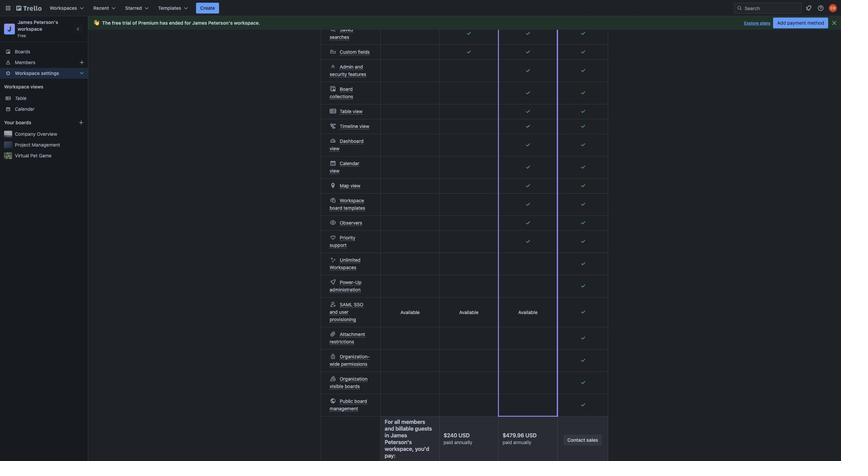 Task type: vqa. For each thing, say whether or not it's contained in the screenshot.
"calendar" to the right
yes



Task type: locate. For each thing, give the bounding box(es) containing it.
workspace
[[234, 20, 259, 26], [18, 26, 42, 32], [385, 446, 412, 453]]

boards inside organization visible boards
[[345, 384, 360, 390]]

table up timeline
[[340, 109, 352, 114]]

free
[[18, 33, 26, 38]]

0 vertical spatial calendar
[[15, 106, 35, 112]]

, you'd pay:
[[385, 446, 430, 459]]

paid for $240 usd
[[444, 440, 453, 446]]

0 horizontal spatial peterson's
[[34, 19, 58, 25]]

1 horizontal spatial table
[[340, 109, 352, 114]]

1 horizontal spatial available
[[459, 310, 479, 315]]

boards
[[16, 120, 31, 125], [345, 384, 360, 390]]

trial
[[122, 20, 131, 26]]

view up calendar view
[[330, 146, 340, 152]]

usd for $479.96 usd
[[526, 433, 537, 439]]

1 horizontal spatial boards
[[345, 384, 360, 390]]

paid down $240
[[444, 440, 453, 446]]

paid
[[444, 440, 453, 446], [503, 440, 512, 446]]

james for james peterson's workspace free
[[18, 19, 32, 25]]

1 horizontal spatial paid
[[503, 440, 512, 446]]

$479.96 usd paid annually
[[503, 433, 537, 446]]

views
[[30, 84, 43, 90]]

peterson's down "create" button on the left top of page
[[208, 20, 233, 26]]

and up "features"
[[355, 64, 363, 70]]

explore
[[745, 21, 759, 26]]

view for table view
[[353, 109, 363, 114]]

1 vertical spatial workspace
[[18, 26, 42, 32]]

0 vertical spatial boards
[[16, 120, 31, 125]]

method
[[808, 20, 825, 26]]

saml sso and user provisioning
[[330, 302, 364, 323]]

0 horizontal spatial and
[[330, 309, 338, 315]]

timeline view
[[340, 123, 369, 129]]

wave image
[[93, 20, 99, 26]]

board inside public board management
[[355, 399, 367, 405]]

1 horizontal spatial usd
[[526, 433, 537, 439]]

workspace navigation collapse icon image
[[74, 24, 83, 34]]

0 horizontal spatial workspace
[[18, 26, 42, 32]]

👋
[[93, 20, 99, 26]]

and inside saml sso and user provisioning
[[330, 309, 338, 315]]

workspace inside 'workspace board templates'
[[340, 198, 364, 204]]

james up free
[[18, 19, 32, 25]]

unlimited
[[340, 257, 361, 263]]

workspace inside james peterson's workspace free
[[18, 26, 42, 32]]

board left templates
[[330, 205, 342, 211]]

peterson's down the in
[[385, 440, 412, 446]]

board inside 'workspace board templates'
[[330, 205, 342, 211]]

0 vertical spatial table
[[15, 95, 27, 101]]

peterson's inside james peterson's workspace
[[385, 440, 412, 446]]

view right map
[[351, 183, 361, 189]]

Search field
[[743, 3, 802, 13]]

2 horizontal spatial available
[[519, 310, 538, 315]]

management
[[330, 406, 358, 412]]

settings
[[41, 70, 59, 76]]

and inside admin and security features
[[355, 64, 363, 70]]

2 vertical spatial and
[[385, 426, 394, 432]]

annually down $240
[[455, 440, 473, 446]]

annually down $479.96
[[514, 440, 532, 446]]

virtual
[[15, 153, 29, 159]]

1 vertical spatial workspaces
[[330, 265, 357, 271]]

calendar down the dashboard view on the top left of the page
[[340, 161, 360, 166]]

workspace for board
[[340, 198, 364, 204]]

saved searches
[[330, 27, 353, 40]]

$240
[[444, 433, 457, 439]]

james inside james peterson's workspace free
[[18, 19, 32, 25]]

workspace down members
[[15, 70, 40, 76]]

view inside the dashboard view
[[330, 146, 340, 152]]

usd inside the $479.96 usd paid annually
[[526, 433, 537, 439]]

boards inside your boards with 3 items element
[[16, 120, 31, 125]]

0 horizontal spatial table
[[15, 95, 27, 101]]

usd right $240
[[459, 433, 470, 439]]

1 vertical spatial and
[[330, 309, 338, 315]]

1 horizontal spatial workspaces
[[330, 265, 357, 271]]

usd for $240 usd
[[459, 433, 470, 439]]

and left user
[[330, 309, 338, 315]]

payment
[[788, 20, 807, 26]]

workspace
[[15, 70, 40, 76], [4, 84, 29, 90], [340, 198, 364, 204]]

admin and security features
[[330, 64, 366, 77]]

fields
[[358, 49, 370, 55]]

usd inside $240 usd paid annually
[[459, 433, 470, 439]]

game
[[39, 153, 52, 159]]

0 horizontal spatial boards
[[16, 120, 31, 125]]

1 horizontal spatial and
[[355, 64, 363, 70]]

2 horizontal spatial peterson's
[[385, 440, 412, 446]]

board right public
[[355, 399, 367, 405]]

calendar
[[15, 106, 35, 112], [340, 161, 360, 166]]

workspaces inside workspaces dropdown button
[[50, 5, 77, 11]]

custom fields
[[340, 49, 370, 55]]

and down for
[[385, 426, 394, 432]]

annually inside $240 usd paid annually
[[455, 440, 473, 446]]

calendar for calendar view
[[340, 161, 360, 166]]

1 vertical spatial workspace
[[4, 84, 29, 90]]

billable
[[396, 426, 414, 432]]

1 horizontal spatial james
[[192, 20, 207, 26]]

1 vertical spatial table
[[340, 109, 352, 114]]

peterson's inside james peterson's workspace free
[[34, 19, 58, 25]]

workspace inside workspace settings dropdown button
[[15, 70, 40, 76]]

organization
[[340, 376, 368, 382]]

0 notifications image
[[805, 4, 813, 12]]

company
[[15, 131, 36, 137]]

view for calendar view
[[330, 168, 340, 174]]

create
[[200, 5, 215, 11]]

0 vertical spatial workspace
[[15, 70, 40, 76]]

2 horizontal spatial and
[[385, 426, 394, 432]]

$479.96
[[503, 433, 524, 439]]

members
[[15, 60, 35, 65]]

for all members and billable guests in
[[385, 419, 432, 439]]

view down the dashboard view on the top left of the page
[[330, 168, 340, 174]]

1 horizontal spatial calendar
[[340, 161, 360, 166]]

.
[[259, 20, 260, 26]]

peterson's for james peterson's workspace
[[385, 440, 412, 446]]

james down billable
[[391, 433, 407, 439]]

usd right $479.96
[[526, 433, 537, 439]]

workspace up templates
[[340, 198, 364, 204]]

members
[[402, 419, 425, 426]]

calendar view
[[330, 161, 360, 174]]

the
[[102, 20, 111, 26]]

templates button
[[154, 3, 192, 14]]

1 vertical spatial calendar
[[340, 161, 360, 166]]

calendar inside calendar view
[[340, 161, 360, 166]]

usd
[[459, 433, 470, 439], [526, 433, 537, 439]]

explore plans button
[[745, 19, 771, 27]]

2 horizontal spatial james
[[391, 433, 407, 439]]

paid inside the $479.96 usd paid annually
[[503, 440, 512, 446]]

view inside calendar view
[[330, 168, 340, 174]]

0 horizontal spatial usd
[[459, 433, 470, 439]]

open information menu image
[[818, 5, 825, 12]]

priority support
[[330, 235, 356, 248]]

support
[[330, 243, 347, 248]]

provisioning
[[330, 317, 356, 323]]

view
[[353, 109, 363, 114], [360, 123, 369, 129], [330, 146, 340, 152], [330, 168, 340, 174], [351, 183, 361, 189]]

add payment method
[[778, 20, 825, 26]]

0 horizontal spatial paid
[[444, 440, 453, 446]]

2 horizontal spatial workspace
[[385, 446, 412, 453]]

map view
[[340, 183, 361, 189]]

in
[[385, 433, 389, 439]]

workspaces up workspace navigation collapse icon
[[50, 5, 77, 11]]

guests
[[415, 426, 432, 432]]

visible
[[330, 384, 344, 390]]

boards
[[15, 49, 30, 54]]

1 horizontal spatial board
[[355, 399, 367, 405]]

calendar up your boards
[[15, 106, 35, 112]]

peterson's down back to home image
[[34, 19, 58, 25]]

explore plans
[[745, 21, 771, 26]]

0 horizontal spatial board
[[330, 205, 342, 211]]

boards up company at the left top
[[16, 120, 31, 125]]

1 vertical spatial boards
[[345, 384, 360, 390]]

james right for
[[192, 20, 207, 26]]

paid down $479.96
[[503, 440, 512, 446]]

james peterson's workspace link
[[18, 19, 59, 32]]

view right timeline
[[360, 123, 369, 129]]

christina overa (christinaovera) image
[[829, 4, 837, 12]]

workspaces down 'unlimited' on the left of the page
[[330, 265, 357, 271]]

0 horizontal spatial annually
[[455, 440, 473, 446]]

table view
[[340, 109, 363, 114]]

0 horizontal spatial james
[[18, 19, 32, 25]]

annually
[[455, 440, 473, 446], [514, 440, 532, 446]]

timeline
[[340, 123, 358, 129]]

annually inside the $479.96 usd paid annually
[[514, 440, 532, 446]]

2 vertical spatial workspace
[[385, 446, 412, 453]]

0 vertical spatial workspaces
[[50, 5, 77, 11]]

banner
[[88, 16, 842, 30]]

2 vertical spatial workspace
[[340, 198, 364, 204]]

0 horizontal spatial calendar
[[15, 106, 35, 112]]

workspace board templates
[[330, 198, 365, 211]]

board collections
[[330, 86, 353, 99]]

permissions
[[341, 362, 368, 367]]

boards down organization
[[345, 384, 360, 390]]

power-up administration
[[330, 280, 362, 293]]

1 horizontal spatial workspace
[[234, 20, 259, 26]]

wide
[[330, 362, 340, 367]]

0 vertical spatial and
[[355, 64, 363, 70]]

view up timeline view
[[353, 109, 363, 114]]

your boards with 3 items element
[[4, 119, 68, 127]]

paid inside $240 usd paid annually
[[444, 440, 453, 446]]

0 vertical spatial board
[[330, 205, 342, 211]]

james
[[18, 19, 32, 25], [192, 20, 207, 26], [391, 433, 407, 439]]

project
[[15, 142, 30, 148]]

peterson's
[[34, 19, 58, 25], [208, 20, 233, 26], [385, 440, 412, 446]]

your
[[4, 120, 14, 125]]

0 horizontal spatial available
[[401, 310, 420, 315]]

0 horizontal spatial workspaces
[[50, 5, 77, 11]]

workspace left views on the top of page
[[4, 84, 29, 90]]

calendar inside calendar link
[[15, 106, 35, 112]]

table down workspace views
[[15, 95, 27, 101]]

attachment
[[340, 332, 365, 338]]

james inside james peterson's workspace
[[391, 433, 407, 439]]

has
[[160, 20, 168, 26]]

overview
[[37, 131, 57, 137]]

1 horizontal spatial annually
[[514, 440, 532, 446]]

1 vertical spatial board
[[355, 399, 367, 405]]



Task type: describe. For each thing, give the bounding box(es) containing it.
,
[[412, 446, 414, 453]]

all
[[395, 419, 400, 426]]

👋 the free trial of premium has ended for james peterson's workspace .
[[93, 20, 260, 26]]

map
[[340, 183, 349, 189]]

your boards
[[4, 120, 31, 125]]

virtual pet game link
[[15, 153, 84, 159]]

j link
[[4, 24, 15, 35]]

public
[[340, 399, 353, 405]]

management
[[32, 142, 60, 148]]

table link
[[15, 95, 84, 102]]

calendar for calendar
[[15, 106, 35, 112]]

of
[[132, 20, 137, 26]]

view for dashboard view
[[330, 146, 340, 152]]

dashboard
[[340, 138, 364, 144]]

$240 usd paid annually
[[444, 433, 473, 446]]

administration
[[330, 287, 361, 293]]

collections
[[330, 94, 353, 99]]

public board management
[[330, 399, 367, 412]]

starred button
[[121, 3, 153, 14]]

workspace for settings
[[15, 70, 40, 76]]

templates
[[344, 205, 365, 211]]

premium
[[138, 20, 159, 26]]

attachment restrictions
[[330, 332, 365, 345]]

saml
[[340, 302, 353, 308]]

2 available from the left
[[459, 310, 479, 315]]

james peterson's workspace
[[385, 433, 412, 453]]

workspace settings button
[[0, 68, 88, 79]]

recent
[[93, 5, 109, 11]]

peterson's for james peterson's workspace free
[[34, 19, 58, 25]]

contact sales
[[568, 438, 598, 443]]

company overview link
[[15, 131, 84, 138]]

restrictions
[[330, 339, 354, 345]]

for
[[385, 419, 393, 426]]

banner containing 👋
[[88, 16, 842, 30]]

board for templates
[[330, 205, 342, 211]]

members link
[[0, 57, 88, 68]]

annually for $240
[[455, 440, 473, 446]]

company overview
[[15, 131, 57, 137]]

project management
[[15, 142, 60, 148]]

workspaces inside unlimited workspaces
[[330, 265, 357, 271]]

workspace for james peterson's workspace free
[[18, 26, 42, 32]]

power-
[[340, 280, 355, 285]]

workspace settings
[[15, 70, 59, 76]]

table for table view
[[340, 109, 352, 114]]

james for james peterson's workspace
[[391, 433, 407, 439]]

starred
[[125, 5, 142, 11]]

calendar link
[[15, 106, 84, 113]]

board for management
[[355, 399, 367, 405]]

view for timeline view
[[360, 123, 369, 129]]

create button
[[196, 3, 219, 14]]

view for map view
[[351, 183, 361, 189]]

for
[[185, 20, 191, 26]]

organization- wide permissions
[[330, 354, 370, 367]]

organization-
[[340, 354, 370, 360]]

contact sales link
[[564, 435, 602, 446]]

features
[[349, 71, 366, 77]]

0 vertical spatial workspace
[[234, 20, 259, 26]]

unlimited workspaces
[[330, 257, 361, 271]]

back to home image
[[16, 3, 42, 14]]

paid for $479.96 usd
[[503, 440, 512, 446]]

free
[[112, 20, 121, 26]]

ended
[[169, 20, 183, 26]]

templates
[[158, 5, 181, 11]]

pay:
[[385, 453, 396, 459]]

primary element
[[0, 0, 842, 16]]

1 available from the left
[[401, 310, 420, 315]]

sso
[[354, 302, 364, 308]]

add board image
[[78, 120, 84, 125]]

and inside for all members and billable guests in
[[385, 426, 394, 432]]

saved
[[340, 27, 353, 32]]

searches
[[330, 34, 350, 40]]

virtual pet game
[[15, 153, 52, 159]]

table for table
[[15, 95, 27, 101]]

dashboard view
[[330, 138, 364, 152]]

custom
[[340, 49, 357, 55]]

admin
[[340, 64, 354, 70]]

up
[[355, 280, 362, 285]]

search image
[[737, 5, 743, 11]]

j
[[8, 25, 11, 33]]

plans
[[760, 21, 771, 26]]

security
[[330, 71, 347, 77]]

3 available from the left
[[519, 310, 538, 315]]

contact
[[568, 438, 586, 443]]

organization visible boards
[[330, 376, 368, 390]]

1 horizontal spatial peterson's
[[208, 20, 233, 26]]

user
[[339, 309, 349, 315]]

workspace for james peterson's workspace
[[385, 446, 412, 453]]

boards link
[[0, 46, 88, 57]]

you'd
[[415, 446, 430, 453]]

annually for $479.96
[[514, 440, 532, 446]]

workspace for views
[[4, 84, 29, 90]]



